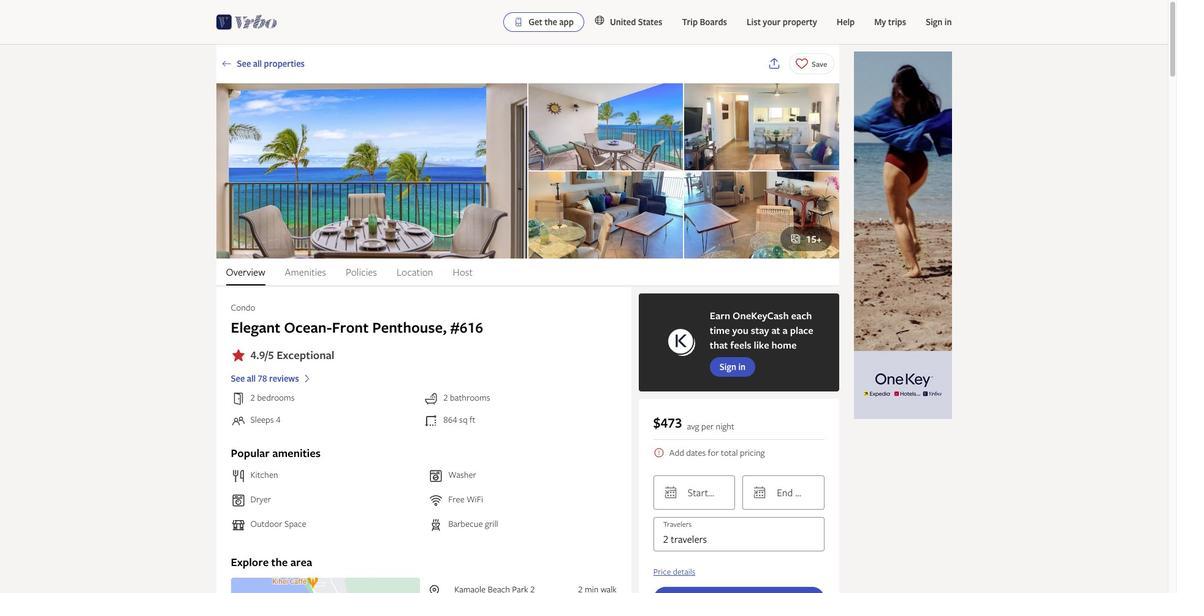 Task type: locate. For each thing, give the bounding box(es) containing it.
area
[[290, 555, 312, 570]]

at
[[771, 324, 780, 337]]

the for area
[[271, 555, 288, 570]]

1 horizontal spatial 2
[[443, 392, 448, 404]]

see
[[237, 58, 251, 69], [231, 373, 245, 384]]

2 for 2 bedrooms
[[250, 392, 255, 404]]

living area image
[[684, 83, 839, 170], [528, 172, 683, 259]]

dates
[[686, 447, 706, 459]]

all for 78
[[247, 373, 256, 384]]

see for see all properties
[[237, 58, 251, 69]]

location link
[[397, 259, 433, 286]]

0 horizontal spatial 2
[[250, 392, 255, 404]]

popular
[[231, 446, 270, 461]]

see all 78 reviews
[[231, 373, 299, 384]]

condo elegant ocean-front penthouse, #616
[[231, 302, 483, 338]]

time
[[710, 324, 730, 337]]

help
[[837, 16, 855, 28]]

place
[[790, 324, 813, 337]]

per
[[701, 421, 714, 432]]

0 vertical spatial see
[[237, 58, 251, 69]]

sign in inside dropdown button
[[926, 16, 952, 28]]

0 horizontal spatial living area image
[[528, 172, 683, 259]]

add
[[669, 447, 684, 459]]

states
[[638, 16, 662, 28]]

sign in down feels on the bottom right
[[720, 361, 746, 373]]

#616
[[450, 318, 483, 338]]

united states button
[[584, 10, 672, 34]]

2 for 2 bathrooms
[[443, 392, 448, 404]]

sleeps 4
[[250, 414, 280, 426]]

$473 avg per night
[[653, 414, 734, 432]]

1 vertical spatial all
[[247, 373, 256, 384]]

condo
[[231, 302, 255, 313]]

2 horizontal spatial 2
[[663, 533, 668, 546]]

1 horizontal spatial property grounds image
[[528, 83, 683, 170]]

0 horizontal spatial sign in
[[720, 361, 746, 373]]

pricing
[[740, 447, 765, 459]]

1 horizontal spatial sign
[[926, 16, 942, 28]]

0 vertical spatial sign in
[[926, 16, 952, 28]]

sign inside sign in link
[[720, 361, 736, 373]]

in down feels on the bottom right
[[738, 361, 746, 373]]

save button
[[789, 53, 834, 74]]

list
[[216, 259, 839, 286]]

dryer
[[250, 494, 271, 505]]

see inside button
[[231, 373, 245, 384]]

0 vertical spatial in
[[945, 16, 952, 28]]

2 up the 864
[[443, 392, 448, 404]]

in right the trips
[[945, 16, 952, 28]]

0 horizontal spatial the
[[271, 555, 288, 570]]

2 down see all 78 reviews
[[250, 392, 255, 404]]

1 vertical spatial the
[[271, 555, 288, 570]]

list
[[747, 16, 761, 28]]

all inside button
[[247, 373, 256, 384]]

0 horizontal spatial sign
[[720, 361, 736, 373]]

small image
[[594, 15, 605, 26]]

0 horizontal spatial property grounds image
[[216, 83, 527, 259]]

host
[[453, 265, 473, 279]]

list your property
[[747, 16, 817, 28]]

property grounds image
[[216, 83, 527, 259], [528, 83, 683, 170]]

location
[[397, 265, 433, 279]]

amenities
[[285, 265, 326, 279]]

game room image
[[684, 172, 839, 259]]

15+ button
[[780, 227, 832, 251]]

bedrooms
[[257, 392, 295, 404]]

see down negative theme image
[[231, 373, 245, 384]]

popular location image
[[427, 584, 449, 593]]

trip boards
[[682, 16, 727, 28]]

you
[[732, 324, 748, 337]]

space
[[284, 518, 306, 530]]

2 bedrooms
[[250, 392, 295, 404]]

barbecue grill
[[448, 518, 498, 530]]

1 horizontal spatial sign in
[[926, 16, 952, 28]]

negative theme image
[[231, 348, 246, 363]]

barbecue
[[448, 518, 483, 530]]

the
[[544, 16, 557, 28], [271, 555, 288, 570]]

78
[[258, 373, 267, 384]]

2 left "travelers"
[[663, 533, 668, 546]]

vrbo logo image
[[216, 12, 277, 32]]

1 horizontal spatial in
[[945, 16, 952, 28]]

1 vertical spatial in
[[738, 361, 746, 373]]

sign
[[926, 16, 942, 28], [720, 361, 736, 373]]

2 bathrooms
[[443, 392, 490, 404]]

0 vertical spatial all
[[253, 58, 262, 69]]

0 vertical spatial sign
[[926, 16, 942, 28]]

0 horizontal spatial in
[[738, 361, 746, 373]]

sign down that
[[720, 361, 736, 373]]

2 property grounds image from the left
[[528, 83, 683, 170]]

leading image
[[790, 234, 801, 245]]

1 vertical spatial sign
[[720, 361, 736, 373]]

leading image
[[767, 56, 782, 71]]

get
[[529, 16, 542, 28]]

help link
[[827, 10, 865, 34]]

free wifi list item
[[429, 494, 617, 508]]

policies
[[346, 265, 377, 279]]

1 vertical spatial see
[[231, 373, 245, 384]]

the left area
[[271, 555, 288, 570]]

sign inside sign in dropdown button
[[926, 16, 942, 28]]

0 vertical spatial the
[[544, 16, 557, 28]]

the right get
[[544, 16, 557, 28]]

sign in
[[926, 16, 952, 28], [720, 361, 746, 373]]

864
[[443, 414, 457, 426]]

kitchen list item
[[231, 469, 419, 484]]

sign in right the trips
[[926, 16, 952, 28]]

price details
[[653, 566, 695, 578]]

trip
[[682, 16, 698, 28]]

medium image
[[301, 373, 312, 384]]

each
[[791, 309, 812, 322]]

1 vertical spatial sign in
[[720, 361, 746, 373]]

details
[[673, 566, 695, 578]]

0 vertical spatial living area image
[[684, 83, 839, 170]]

exceptional
[[277, 348, 334, 363]]

add dates for total pricing
[[669, 447, 765, 459]]

all left '78'
[[247, 373, 256, 384]]

sign right the trips
[[926, 16, 942, 28]]

4
[[276, 414, 280, 426]]

1 horizontal spatial the
[[544, 16, 557, 28]]

that
[[710, 338, 728, 352]]

in
[[945, 16, 952, 28], [738, 361, 746, 373]]

in inside dropdown button
[[945, 16, 952, 28]]

earn onekeycash each time you stay at a place that feels like home
[[710, 309, 813, 352]]

onekeycash
[[733, 309, 789, 322]]

get the app link
[[503, 12, 584, 32]]

all left properties
[[253, 58, 262, 69]]

sign in link
[[710, 357, 755, 377]]

a
[[783, 324, 788, 337]]

sleeps
[[250, 414, 274, 426]]

2 inside button
[[663, 533, 668, 546]]

dryer list item
[[231, 494, 419, 508]]

travelers
[[671, 533, 707, 546]]

list your property link
[[737, 10, 827, 34]]

see right directional icon
[[237, 58, 251, 69]]

directional image
[[221, 58, 232, 69]]

sign for sign in dropdown button
[[926, 16, 942, 28]]



Task type: vqa. For each thing, say whether or not it's contained in the screenshot.
in to the left
yes



Task type: describe. For each thing, give the bounding box(es) containing it.
sign in button
[[916, 10, 962, 34]]

all for properties
[[253, 58, 262, 69]]

bathrooms
[[450, 392, 490, 404]]

in for sign in dropdown button
[[945, 16, 952, 28]]

stay
[[751, 324, 769, 337]]

trips
[[888, 16, 906, 28]]

price
[[653, 566, 671, 578]]

list containing overview
[[216, 259, 839, 286]]

reviews
[[269, 373, 299, 384]]

1 property grounds image from the left
[[216, 83, 527, 259]]

elegant
[[231, 318, 280, 338]]

free
[[448, 494, 465, 505]]

15+
[[806, 232, 822, 246]]

properties
[[264, 58, 305, 69]]

for
[[708, 447, 719, 459]]

ft
[[470, 414, 475, 426]]

policies link
[[346, 259, 377, 286]]

overview link
[[226, 259, 265, 286]]

washer list item
[[429, 469, 617, 484]]

2 travelers button
[[653, 517, 824, 552]]

front
[[332, 318, 369, 338]]

feels
[[730, 338, 751, 352]]

get the app
[[529, 16, 574, 28]]

sign in for sign in dropdown button
[[926, 16, 952, 28]]

washer
[[448, 469, 476, 481]]

home
[[772, 338, 797, 352]]

see all properties link
[[221, 58, 760, 69]]

$473
[[653, 414, 682, 432]]

see all properties
[[237, 58, 305, 69]]

my
[[874, 16, 886, 28]]

outdoor space
[[250, 518, 306, 530]]

popular amenities
[[231, 446, 321, 461]]

united states
[[610, 16, 662, 28]]

app
[[559, 16, 574, 28]]

save
[[812, 59, 827, 69]]

see for see all 78 reviews
[[231, 373, 245, 384]]

price details button
[[653, 566, 695, 578]]

grill
[[485, 518, 498, 530]]

download the app button image
[[514, 17, 524, 27]]

2 travelers
[[663, 533, 707, 546]]

sign for sign in link
[[720, 361, 736, 373]]

earn
[[710, 309, 730, 322]]

property
[[783, 16, 817, 28]]

864 sq ft
[[443, 414, 475, 426]]

outdoor space list item
[[231, 518, 419, 533]]

outdoor
[[250, 518, 282, 530]]

night
[[716, 421, 734, 432]]

explore
[[231, 555, 269, 570]]

amenities
[[272, 446, 321, 461]]

the for app
[[544, 16, 557, 28]]

host link
[[453, 259, 473, 286]]

in for sign in link
[[738, 361, 746, 373]]

my trips link
[[865, 10, 916, 34]]

2 for 2 travelers
[[663, 533, 668, 546]]

ocean-
[[284, 318, 332, 338]]

sign in for sign in link
[[720, 361, 746, 373]]

your
[[763, 16, 781, 28]]

small image
[[653, 448, 664, 459]]

kitchen
[[250, 469, 278, 481]]

see all 78 reviews button
[[231, 368, 617, 384]]

1 horizontal spatial living area image
[[684, 83, 839, 170]]

my trips
[[874, 16, 906, 28]]

4.9/5
[[250, 348, 274, 363]]

trip boards link
[[672, 10, 737, 34]]

avg
[[687, 421, 699, 432]]

sq
[[459, 414, 468, 426]]

like
[[754, 338, 769, 352]]

barbecue grill list item
[[429, 518, 617, 533]]

map image
[[231, 578, 420, 593]]

overview
[[226, 265, 265, 279]]

total
[[721, 447, 738, 459]]

boards
[[700, 16, 727, 28]]

penthouse,
[[372, 318, 447, 338]]

wifi
[[467, 494, 483, 505]]

1 vertical spatial living area image
[[528, 172, 683, 259]]

explore the area
[[231, 555, 312, 570]]

free wifi
[[448, 494, 483, 505]]

amenities link
[[285, 259, 326, 286]]



